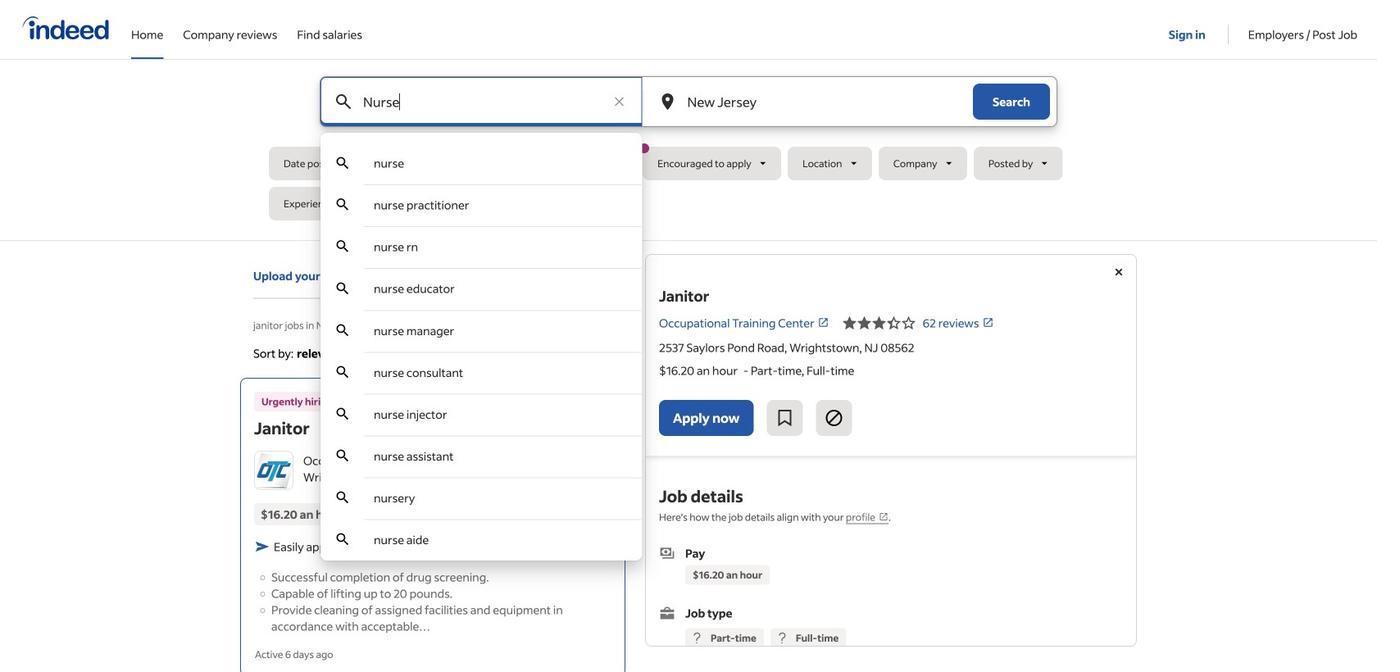 Task type: vqa. For each thing, say whether or not it's contained in the screenshot.
the left job
no



Task type: locate. For each thing, give the bounding box(es) containing it.
search: Job title, keywords, or company text field
[[360, 77, 603, 126]]

missing qualification image
[[689, 631, 704, 645]]

3.3 out of 5 stars image
[[842, 313, 916, 333]]

not interested image
[[824, 408, 844, 428]]

company logo image
[[255, 452, 293, 489]]

job preferences (opens in a new window) image
[[879, 512, 889, 522]]

group
[[581, 386, 617, 422]]

None search field
[[269, 76, 1108, 560]]

save this job image
[[775, 408, 795, 428]]



Task type: describe. For each thing, give the bounding box(es) containing it.
3.3 out of 5 stars. link to 62 reviews company ratings (opens in a new tab) image
[[982, 317, 994, 328]]

help icon image
[[593, 343, 612, 363]]

missing qualification image
[[774, 631, 789, 645]]

search suggestions list box
[[320, 143, 642, 560]]

occupational training center (opens in a new tab) image
[[818, 317, 829, 328]]

clear what input image
[[611, 93, 627, 110]]

Edit location text field
[[684, 77, 940, 126]]

close job details image
[[1109, 262, 1129, 282]]



